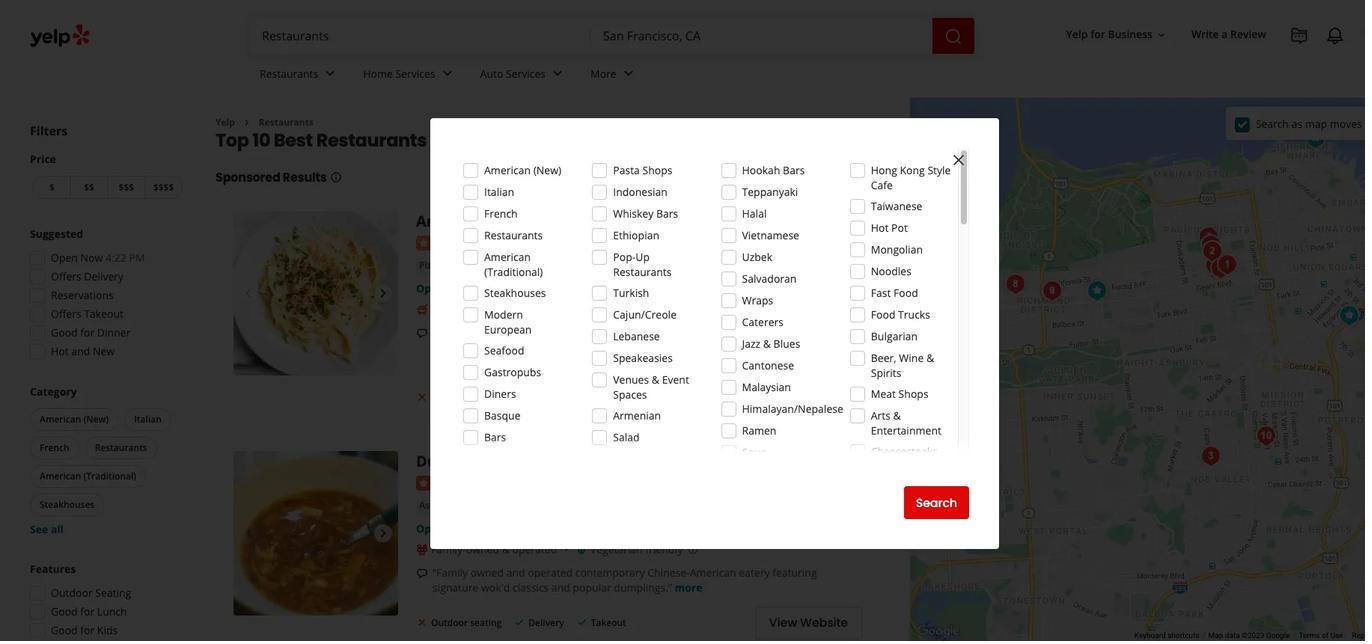 Task type: describe. For each thing, give the bounding box(es) containing it.
whiskey bars
[[613, 207, 678, 221]]

website for dumpling baby china bistro
[[800, 615, 848, 632]]

kids
[[97, 624, 118, 638]]

american down category
[[40, 413, 81, 426]]

3.1
[[503, 235, 518, 250]]

2 vertical spatial takeout
[[591, 617, 626, 630]]

american inside american (traditional)
[[484, 250, 531, 264]]

business
[[1108, 27, 1153, 42]]

yelp link
[[216, 116, 235, 129]]

delicious.
[[609, 326, 655, 340]]

american down san
[[484, 163, 531, 177]]

16 info v2 image
[[330, 172, 342, 184]]

bay
[[532, 259, 550, 273]]

keyboard shortcuts
[[1135, 632, 1200, 640]]

hong kong style cafe
[[871, 163, 951, 192]]

armenian
[[613, 409, 661, 423]]

steakhouses inside button
[[40, 499, 94, 511]]

for for lunch
[[80, 605, 95, 619]]

speakeasies
[[613, 351, 673, 365]]

east
[[473, 211, 504, 232]]

large
[[542, 303, 570, 317]]

view website link for amici's east coast pizzeria at cloudkitchens soma
[[755, 382, 862, 415]]

pot
[[892, 221, 908, 235]]

& for arts & entertainment
[[894, 409, 901, 423]]

outdoor for amici's
[[431, 392, 468, 405]]

himalayan/nepalese
[[742, 402, 844, 416]]

pizza
[[419, 259, 442, 272]]

0 vertical spatial food
[[894, 286, 918, 300]]

front
[[686, 341, 710, 355]]

next image for dumpling
[[374, 525, 392, 543]]

diners
[[484, 387, 516, 401]]

results
[[283, 169, 327, 187]]

0 vertical spatial delivery
[[84, 270, 124, 284]]

write
[[1192, 27, 1219, 42]]

sponsored results
[[216, 169, 327, 187]]

bars for hookah bars
[[783, 163, 805, 177]]

china
[[534, 451, 577, 472]]

outdoor seating
[[51, 586, 131, 600]]

good for lunch
[[51, 605, 127, 619]]

pizzeria
[[554, 211, 611, 232]]

outdoor for dumpling
[[431, 617, 468, 630]]

16 chevron right v2 image
[[241, 117, 253, 129]]

search dialog
[[0, 0, 1366, 642]]

good for good for dinner
[[51, 326, 78, 340]]

nono image
[[1201, 251, 1231, 281]]

indonesian
[[613, 185, 668, 199]]

0 horizontal spatial friendly
[[604, 303, 641, 317]]

1 horizontal spatial friendly
[[646, 543, 683, 557]]

view website for dumpling baby china bistro
[[769, 615, 848, 632]]

owned for family-
[[466, 543, 499, 557]]

features
[[30, 562, 76, 576]]

see all
[[30, 523, 64, 537]]

©2023
[[1242, 632, 1265, 640]]

now
[[81, 251, 103, 265]]

dumpling story image
[[1196, 231, 1226, 261]]

$$$
[[119, 181, 134, 194]]

featuring
[[773, 566, 817, 580]]

steakhouses button
[[30, 494, 104, 517]]

and inside "i love amici's pizza. it's consistently delicious. today, i'm not feeling well at all so i ordered a pizza. the delivery guy came through the front gate and disappeared with my order…"
[[737, 341, 755, 355]]

order…"
[[433, 356, 472, 370]]

0 horizontal spatial italian button
[[124, 409, 171, 431]]

category
[[30, 385, 77, 399]]

seating
[[95, 586, 131, 600]]

signature
[[433, 581, 479, 595]]

2 16 checkmark v2 image from the top
[[514, 617, 526, 629]]

"family
[[433, 566, 468, 580]]

wine
[[899, 351, 924, 365]]

$$ button
[[70, 176, 107, 199]]

yelp for 'yelp' link on the top left of the page
[[216, 116, 235, 129]]

16 family owned v2 image
[[416, 544, 428, 556]]

yelp for yelp for business
[[1067, 27, 1088, 42]]

google image
[[914, 622, 964, 642]]

jazz & blues
[[742, 337, 801, 351]]

map region
[[838, 73, 1366, 642]]

ramen
[[742, 424, 777, 438]]

services for home services
[[396, 66, 435, 81]]

open for until
[[416, 282, 444, 296]]

french button
[[30, 437, 79, 460]]

american (new) inside button
[[40, 413, 109, 426]]

0 horizontal spatial all
[[51, 523, 64, 537]]

open for now
[[51, 251, 78, 265]]

uzbek
[[742, 250, 773, 264]]

slideshow element for amici's
[[234, 211, 398, 376]]

review
[[1231, 27, 1267, 42]]

see
[[30, 523, 48, 537]]

good for dinner
[[51, 326, 131, 340]]

1 vertical spatial food
[[871, 308, 896, 322]]

use
[[1331, 632, 1344, 640]]

$
[[49, 181, 54, 194]]

taiwanese
[[871, 199, 923, 213]]

operated for &
[[512, 543, 557, 557]]

fermentation lab image
[[1213, 250, 1243, 280]]

(new) inside search dialog
[[534, 163, 562, 177]]

bars for whiskey bars
[[656, 207, 678, 221]]

a inside "i love amici's pizza. it's consistently delicious. today, i'm not feeling well at all so i ordered a pizza. the delivery guy came through the front gate and disappeared with my order…"
[[475, 341, 481, 355]]

projects image
[[1291, 27, 1309, 45]]

cajun/creole
[[613, 308, 677, 322]]

restaurants inside 'button'
[[95, 442, 147, 454]]

seating for east
[[470, 392, 502, 405]]

hard rock cafe image
[[1301, 124, 1331, 153]]

cloudkitchens
[[635, 211, 742, 232]]

0 vertical spatial restaurants link
[[248, 54, 351, 97]]

salvadoran
[[742, 272, 797, 286]]

more link
[[579, 54, 650, 97]]

16 speech v2 image
[[416, 568, 428, 580]]

2 vertical spatial bars
[[484, 430, 506, 445]]

0 horizontal spatial at
[[615, 211, 631, 232]]

best
[[274, 128, 313, 153]]

10:00
[[472, 282, 498, 296]]

amici's east coast pizzeria at cloudkitchens soma image
[[234, 211, 398, 376]]

food trucks
[[871, 308, 930, 322]]

pasta shops
[[613, 163, 673, 177]]

10
[[252, 128, 270, 153]]

0 horizontal spatial italian
[[134, 413, 162, 426]]

outdoor seating for amici's
[[431, 392, 502, 405]]

pm for open now 4:22 pm
[[129, 251, 145, 265]]

steakhouses inside search dialog
[[484, 286, 546, 300]]

$$$$
[[153, 181, 174, 194]]

1 vertical spatial takeout
[[591, 392, 626, 405]]

dumpling baby china bistro
[[416, 451, 625, 472]]

0 vertical spatial takeout
[[84, 307, 124, 321]]

italian link
[[451, 258, 486, 273]]

1 horizontal spatial a
[[1222, 27, 1228, 42]]

asian fusion
[[419, 499, 476, 512]]

french inside search dialog
[[484, 207, 518, 221]]

blues
[[774, 337, 801, 351]]

fast
[[871, 286, 891, 300]]

1 vertical spatial italian
[[454, 259, 483, 272]]

good for good for lunch
[[51, 605, 78, 619]]

16 vegetarian v2 image
[[576, 544, 588, 556]]

search for search as map moves
[[1256, 116, 1289, 131]]

malaysian
[[742, 380, 791, 395]]

american (traditional) button
[[30, 466, 146, 488]]

popular
[[573, 581, 611, 595]]

previous image
[[240, 525, 258, 543]]

catering service
[[431, 303, 509, 317]]

vietnamese
[[742, 228, 800, 243]]

1 horizontal spatial dumpling baby china bistro image
[[1083, 276, 1112, 306]]

mission
[[492, 259, 529, 273]]

cafe
[[871, 178, 893, 192]]

italian inside search dialog
[[484, 185, 514, 199]]

ordered
[[433, 341, 472, 355]]

arts & entertainment
[[871, 409, 942, 438]]

offers for offers delivery
[[51, 270, 81, 284]]

restaurants button
[[85, 437, 157, 460]]

bottega image
[[1252, 421, 1282, 451]]

fast food
[[871, 286, 918, 300]]

$$
[[84, 181, 94, 194]]

price group
[[30, 152, 186, 202]]

all inside "i love amici's pizza. it's consistently delicious. today, i'm not feeling well at all so i ordered a pizza. the delivery guy came through the front gate and disappeared with my order…"
[[799, 326, 811, 340]]

owned for "family
[[471, 566, 504, 580]]

lebanese
[[613, 329, 660, 344]]

american (new) inside search dialog
[[484, 163, 562, 177]]

home services link
[[351, 54, 468, 97]]

new
[[93, 344, 115, 359]]

0 vertical spatial italian button
[[451, 258, 486, 273]]

large group friendly
[[542, 303, 641, 317]]

not
[[710, 326, 727, 340]]



Task type: vqa. For each thing, say whether or not it's contained in the screenshot.
leftmost at
yes



Task type: locate. For each thing, give the bounding box(es) containing it.
2 horizontal spatial 24 chevron down v2 image
[[549, 65, 567, 83]]

next image for amici's
[[374, 285, 392, 303]]

16 catering v2 image
[[416, 304, 428, 316]]

previous image
[[240, 285, 258, 303]]

1 vertical spatial search
[[916, 494, 958, 512]]

(new) inside button
[[83, 413, 109, 426]]

outdoor seating down signature
[[431, 617, 502, 630]]

view for amici's east coast pizzeria at cloudkitchens soma
[[769, 390, 797, 407]]

24 chevron down v2 image for home services
[[438, 65, 456, 83]]

0 vertical spatial owned
[[466, 543, 499, 557]]

16 close v2 image for amici's east coast pizzeria at cloudkitchens soma
[[416, 392, 428, 404]]

american (traditional) down 3.1
[[484, 250, 543, 279]]

(traditional) inside american (traditional) button
[[83, 470, 136, 483]]

auto services link
[[468, 54, 579, 97]]

offers takeout
[[51, 307, 124, 321]]

2 view from the top
[[769, 615, 797, 632]]

notifications image
[[1327, 27, 1345, 45]]

1 horizontal spatial yelp
[[1067, 27, 1088, 42]]

search inside button
[[916, 494, 958, 512]]

event
[[662, 373, 689, 387]]

1 horizontal spatial more
[[675, 581, 703, 595]]

food up food trucks
[[894, 286, 918, 300]]

pop-
[[613, 250, 636, 264]]

owned up wok'd
[[471, 566, 504, 580]]

search down cheesesteaks
[[916, 494, 958, 512]]

0 vertical spatial a
[[1222, 27, 1228, 42]]

16 close v2 image down 16 speech v2 image
[[416, 617, 428, 629]]

friendly up chinese-
[[646, 543, 683, 557]]

1 vertical spatial owned
[[471, 566, 504, 580]]

yelp inside button
[[1067, 27, 1088, 42]]

asian
[[419, 499, 444, 512]]

marufuku ramen image
[[1206, 254, 1236, 284]]

& right jazz
[[763, 337, 771, 351]]

1 vertical spatial pizza.
[[483, 341, 511, 355]]

open up 16 catering v2 image
[[416, 282, 444, 296]]

1 slideshow element from the top
[[234, 211, 398, 376]]

1 next image from the top
[[374, 285, 392, 303]]

keyboard
[[1135, 632, 1166, 640]]

4.3 star rating image
[[416, 476, 497, 491]]

restaurants link up best
[[248, 54, 351, 97]]

good up hot and new
[[51, 326, 78, 340]]

2 view website link from the top
[[755, 607, 862, 640]]

lunch
[[97, 605, 127, 619]]

beer, wine & spirits
[[871, 351, 934, 380]]

1 horizontal spatial american (new)
[[484, 163, 562, 177]]

my
[[845, 341, 860, 355]]

home services
[[363, 66, 435, 81]]

yelp
[[1067, 27, 1088, 42], [216, 116, 235, 129]]

pm for open until 10:00 pm
[[501, 282, 517, 296]]

0 vertical spatial slideshow element
[[234, 211, 398, 376]]

at inside "i love amici's pizza. it's consistently delicious. today, i'm not feeling well at all so i ordered a pizza. the delivery guy came through the front gate and disappeared with my order…"
[[787, 326, 797, 340]]

bars down basque
[[484, 430, 506, 445]]

halal
[[742, 207, 767, 221]]

24 chevron down v2 image left auto
[[438, 65, 456, 83]]

3 24 chevron down v2 image from the left
[[549, 65, 567, 83]]

keyboard shortcuts button
[[1135, 631, 1200, 642]]

seating up basque
[[470, 392, 502, 405]]

american left eatery
[[690, 566, 736, 580]]

(new)
[[534, 163, 562, 177], [83, 413, 109, 426]]

for for dinner
[[80, 326, 95, 340]]

1 vertical spatial shops
[[899, 387, 929, 401]]

amici's
[[465, 326, 499, 340]]

classics
[[513, 581, 549, 595]]

view website link down featuring
[[755, 607, 862, 640]]

vegetarian friendly
[[591, 543, 683, 557]]

dinner
[[97, 326, 131, 340]]

0 horizontal spatial services
[[396, 66, 435, 81]]

(new) down francisco,
[[534, 163, 562, 177]]

1 vertical spatial more link
[[675, 581, 703, 595]]

2 vertical spatial italian
[[134, 413, 162, 426]]

bento peak image
[[1038, 276, 1068, 306]]

delivery down open now 4:22 pm
[[84, 270, 124, 284]]

view for dumpling baby china bistro
[[769, 615, 797, 632]]

& for jazz & blues
[[763, 337, 771, 351]]

owned
[[466, 543, 499, 557], [471, 566, 504, 580]]

pop-up restaurants
[[613, 250, 672, 279]]

0 horizontal spatial shops
[[643, 163, 673, 177]]

see all button
[[30, 523, 64, 537]]

2 16 close v2 image from the top
[[416, 617, 428, 629]]

more link down chinese-
[[675, 581, 703, 595]]

good for good for kids
[[51, 624, 78, 638]]

outdoor down the order…"
[[431, 392, 468, 405]]

offers down reservations
[[51, 307, 81, 321]]

steakhouses up "modern"
[[484, 286, 546, 300]]

search as map moves
[[1256, 116, 1363, 131]]

24 chevron down v2 image for restaurants
[[321, 65, 339, 83]]

pm
[[129, 251, 145, 265], [501, 282, 517, 296]]

1 horizontal spatial italian button
[[451, 258, 486, 273]]

1 vertical spatial delivery
[[529, 617, 564, 630]]

view website down featuring
[[769, 615, 848, 632]]

takeout up dinner
[[84, 307, 124, 321]]

reviews)
[[539, 235, 579, 250]]

search button
[[904, 487, 969, 520]]

modern
[[484, 308, 523, 322]]

steakhouses up see all 'button'
[[40, 499, 94, 511]]

american (traditional) inside search dialog
[[484, 250, 543, 279]]

1 vertical spatial view website link
[[755, 607, 862, 640]]

1 vertical spatial more
[[675, 581, 703, 595]]

1 outdoor seating from the top
[[431, 392, 502, 405]]

a right write
[[1222, 27, 1228, 42]]

1 vertical spatial yelp
[[216, 116, 235, 129]]

0 horizontal spatial pm
[[129, 251, 145, 265]]

italian up restaurants 'button'
[[134, 413, 162, 426]]

3 good from the top
[[51, 624, 78, 638]]

0 vertical spatial italian
[[484, 185, 514, 199]]

view website link down cantonese
[[755, 382, 862, 415]]

24 chevron down v2 image
[[321, 65, 339, 83], [438, 65, 456, 83], [549, 65, 567, 83]]

16 chevron down v2 image
[[1156, 29, 1168, 41]]

2 services from the left
[[506, 66, 546, 81]]

seafood
[[484, 344, 524, 358]]

seating
[[470, 392, 502, 405], [470, 617, 502, 630]]

american down french button
[[40, 470, 81, 483]]

pizza. up the
[[502, 326, 529, 340]]

for for kids
[[80, 624, 95, 638]]

outdoor up good for lunch
[[51, 586, 93, 600]]

1 horizontal spatial more link
[[675, 581, 703, 595]]

auto services
[[480, 66, 546, 81]]

french inside french button
[[40, 442, 69, 454]]

soup
[[742, 445, 767, 460]]

2 good from the top
[[51, 605, 78, 619]]

24 chevron down v2 image for auto services
[[549, 65, 567, 83]]

1 good from the top
[[51, 326, 78, 340]]

services for auto services
[[506, 66, 546, 81]]

16 checkmark v2 image down classics
[[514, 617, 526, 629]]

love
[[442, 326, 462, 340]]

0 vertical spatial view
[[769, 390, 797, 407]]

pm right "4:22"
[[129, 251, 145, 265]]

0 vertical spatial american (traditional)
[[484, 250, 543, 279]]

venues & event spaces
[[613, 373, 689, 402]]

more down amici's
[[475, 356, 502, 370]]

and down feeling
[[737, 341, 755, 355]]

for up "good for kids" in the bottom left of the page
[[80, 605, 95, 619]]

arts
[[871, 409, 891, 423]]

3.1 link
[[503, 234, 518, 250]]

16 close v2 image for dumpling baby china bistro
[[416, 617, 428, 629]]

search left as
[[1256, 116, 1289, 131]]

wok'd
[[481, 581, 510, 595]]

with
[[822, 341, 843, 355]]

1 vertical spatial american (traditional)
[[40, 470, 136, 483]]

2 website from the top
[[800, 615, 848, 632]]

and down good for dinner
[[71, 344, 90, 359]]

lokma image
[[1001, 270, 1031, 299]]

american (new) down category
[[40, 413, 109, 426]]

search for search
[[916, 494, 958, 512]]

1 vertical spatial dumpling baby china bistro image
[[234, 451, 398, 616]]

1 vertical spatial french
[[40, 442, 69, 454]]

2 slideshow element from the top
[[234, 451, 398, 616]]

0 vertical spatial website
[[800, 390, 848, 407]]

& inside beer, wine & spirits
[[927, 351, 934, 365]]

yelp left "16 chevron right v2" icon on the top of the page
[[216, 116, 235, 129]]

italian button up open until 10:00 pm
[[451, 258, 486, 273]]

amici's east coast pizzeria at cloudkitchens soma link
[[416, 211, 791, 232]]

for for business
[[1091, 27, 1106, 42]]

1 services from the left
[[396, 66, 435, 81]]

24 chevron down v2 image inside auto services link
[[549, 65, 567, 83]]

hot for hot pot
[[871, 221, 889, 235]]

3.1 star rating image
[[416, 236, 497, 251]]

None search field
[[250, 18, 978, 54]]

website down featuring
[[800, 615, 848, 632]]

good down good for lunch
[[51, 624, 78, 638]]

1 horizontal spatial italian
[[454, 259, 483, 272]]

0 horizontal spatial american (traditional)
[[40, 470, 136, 483]]

good
[[51, 326, 78, 340], [51, 605, 78, 619], [51, 624, 78, 638]]

2 24 chevron down v2 image from the left
[[438, 65, 456, 83]]

outdoor seating
[[431, 392, 502, 405], [431, 617, 502, 630]]

and up classics
[[507, 566, 525, 580]]

1 vertical spatial slideshow element
[[234, 451, 398, 616]]

1 vertical spatial good
[[51, 605, 78, 619]]

owned inside "family owned and operated contemporary chinese-american eatery featuring signature wok'd classics and popular dumplings."
[[471, 566, 504, 580]]

1 vertical spatial italian button
[[124, 409, 171, 431]]

friendly down turkish
[[604, 303, 641, 317]]

1 vertical spatial restaurants link
[[259, 116, 314, 129]]

0 vertical spatial pizza.
[[502, 326, 529, 340]]

close image
[[950, 151, 968, 169]]

0 vertical spatial bars
[[783, 163, 805, 177]]

(new) up restaurants 'button'
[[83, 413, 109, 426]]

next image
[[374, 285, 392, 303], [374, 525, 392, 543]]

until
[[447, 282, 469, 296]]

0 horizontal spatial dumpling baby china bistro image
[[234, 451, 398, 616]]

0 horizontal spatial yelp
[[216, 116, 235, 129]]

1 vertical spatial seating
[[470, 617, 502, 630]]

24 chevron down v2 image right auto services
[[549, 65, 567, 83]]

1 seating from the top
[[470, 392, 502, 405]]

2 vertical spatial open
[[416, 522, 444, 536]]

0 vertical spatial outdoor seating
[[431, 392, 502, 405]]

outdoor seating for dumpling
[[431, 617, 502, 630]]

contemporary
[[575, 566, 645, 580]]

shops up arts & entertainment
[[899, 387, 929, 401]]

24 chevron down v2 image inside home services link
[[438, 65, 456, 83]]

0 vertical spatial hot
[[871, 221, 889, 235]]

view down cantonese
[[769, 390, 797, 407]]

website
[[800, 390, 848, 407], [800, 615, 848, 632]]

food down fast
[[871, 308, 896, 322]]

1 horizontal spatial french
[[484, 207, 518, 221]]

all left so
[[799, 326, 811, 340]]

a
[[1222, 27, 1228, 42], [475, 341, 481, 355]]

(19
[[521, 235, 536, 250]]

operated inside "family owned and operated contemporary chinese-american eatery featuring signature wok'd classics and popular dumplings."
[[528, 566, 573, 580]]

pizza. down european
[[483, 341, 511, 355]]

family-owned & operated
[[431, 543, 557, 557]]

0 vertical spatial offers
[[51, 270, 81, 284]]

& inside venues & event spaces
[[652, 373, 660, 387]]

slideshow element
[[234, 211, 398, 376], [234, 451, 398, 616]]

0 vertical spatial friendly
[[604, 303, 641, 317]]

memento sf image
[[1196, 442, 1226, 472]]

american (traditional)
[[484, 250, 543, 279], [40, 470, 136, 483]]

0 vertical spatial next image
[[374, 285, 392, 303]]

website for amici's east coast pizzeria at cloudkitchens soma
[[800, 390, 848, 407]]

0 horizontal spatial 24 chevron down v2 image
[[321, 65, 339, 83]]

2 outdoor seating from the top
[[431, 617, 502, 630]]

1 horizontal spatial delivery
[[529, 617, 564, 630]]

top
[[216, 128, 249, 153]]

search image
[[945, 27, 963, 45]]

amici's east coast pizzeria at cloudkitchens soma image
[[1335, 301, 1365, 331]]

restaurants link right "16 chevron right v2" icon on the top of the page
[[259, 116, 314, 129]]

map data ©2023 google
[[1209, 632, 1290, 640]]

& left event
[[652, 373, 660, 387]]

american (traditional) up steakhouses button
[[40, 470, 136, 483]]

0 horizontal spatial american (new)
[[40, 413, 109, 426]]

24 chevron down v2 image
[[620, 65, 638, 83]]

for inside button
[[1091, 27, 1106, 42]]

1 vertical spatial steakhouses
[[40, 499, 94, 511]]

auto
[[480, 66, 503, 81]]

group containing suggested
[[25, 227, 186, 364]]

shops for meat shops
[[899, 387, 929, 401]]

1 view website from the top
[[769, 390, 848, 407]]

family-
[[431, 543, 466, 557]]

0 vertical spatial french
[[484, 207, 518, 221]]

more for bistro
[[675, 581, 703, 595]]

16 close v2 image
[[416, 392, 428, 404], [416, 617, 428, 629]]

group containing category
[[27, 385, 186, 538]]

1 view from the top
[[769, 390, 797, 407]]

more down chinese-
[[675, 581, 703, 595]]

0 vertical spatial dumpling baby china bistro image
[[1083, 276, 1112, 306]]

0 vertical spatial view website link
[[755, 382, 862, 415]]

map
[[1209, 632, 1224, 640]]

business categories element
[[248, 54, 1366, 97]]

& inside arts & entertainment
[[894, 409, 901, 423]]

16 checkmark v2 image
[[514, 392, 526, 404], [514, 617, 526, 629]]

outdoor seating down the order…"
[[431, 392, 502, 405]]

0 horizontal spatial more
[[475, 356, 502, 370]]

seating down wok'd
[[470, 617, 502, 630]]

1 website from the top
[[800, 390, 848, 407]]

16 close v2 image down 16 speech v2 icon
[[416, 392, 428, 404]]

2 next image from the top
[[374, 525, 392, 543]]

shops up indonesian at the left top of the page
[[643, 163, 673, 177]]

dumpling baby china bistro link
[[416, 451, 625, 472]]

1 vertical spatial friendly
[[646, 543, 683, 557]]

hot left pot
[[871, 221, 889, 235]]

1 16 checkmark v2 image from the top
[[514, 392, 526, 404]]

whiskey
[[613, 207, 654, 221]]

italian up open until 10:00 pm
[[454, 259, 483, 272]]

all
[[799, 326, 811, 340], [51, 523, 64, 537]]

16 speech v2 image
[[416, 328, 428, 340]]

website down with
[[800, 390, 848, 407]]

view down featuring
[[769, 615, 797, 632]]

& right wine
[[927, 351, 934, 365]]

for down good for lunch
[[80, 624, 95, 638]]

delivery left 16 checkmark v2 image
[[529, 617, 564, 630]]

1 vertical spatial group
[[27, 385, 186, 538]]

& up wok'd
[[502, 543, 510, 557]]

1 vertical spatial view
[[769, 615, 797, 632]]

(traditional) down restaurants 'button'
[[83, 470, 136, 483]]

2 vertical spatial good
[[51, 624, 78, 638]]

guy
[[576, 341, 593, 355]]

more for pizzeria
[[475, 356, 502, 370]]

1 horizontal spatial (traditional)
[[484, 265, 543, 279]]

takeout down venues
[[591, 392, 626, 405]]

vegetarian
[[591, 543, 643, 557]]

the
[[667, 341, 683, 355]]

soma
[[746, 211, 791, 232]]

1 vertical spatial american (new)
[[40, 413, 109, 426]]

owned up "family
[[466, 543, 499, 557]]

a down amici's
[[475, 341, 481, 355]]

0 horizontal spatial french
[[40, 442, 69, 454]]

bars right whiskey
[[656, 207, 678, 221]]

0 horizontal spatial (new)
[[83, 413, 109, 426]]

0 vertical spatial more link
[[475, 356, 502, 370]]

american down 3.1
[[484, 250, 531, 264]]

(19 reviews)
[[521, 235, 579, 250]]

(traditional) down 3.1
[[484, 265, 543, 279]]

hot down good for dinner
[[51, 344, 69, 359]]

outdoor down signature
[[431, 617, 468, 630]]

delivery
[[84, 270, 124, 284], [529, 617, 564, 630]]

open down suggested
[[51, 251, 78, 265]]

seating for baby
[[470, 617, 502, 630]]

write a review
[[1192, 27, 1267, 42]]

pm down mission
[[501, 282, 517, 296]]

0 vertical spatial outdoor
[[431, 392, 468, 405]]

group
[[25, 227, 186, 364], [27, 385, 186, 538], [25, 562, 186, 642]]

slideshow element for dumpling
[[234, 451, 398, 616]]

good up "good for kids" in the bottom left of the page
[[51, 605, 78, 619]]

more link for bistro
[[675, 581, 703, 595]]

gastropubs
[[484, 365, 541, 380]]

terms
[[1299, 632, 1320, 640]]

1 vertical spatial outdoor
[[51, 586, 93, 600]]

info icon image
[[646, 303, 658, 315], [646, 303, 658, 315], [687, 543, 699, 555], [687, 543, 699, 555]]

1 vertical spatial view website
[[769, 615, 848, 632]]

offers for offers takeout
[[51, 307, 81, 321]]

french down american (new) button on the left bottom of the page
[[40, 442, 69, 454]]

american inside "family owned and operated contemporary chinese-american eatery featuring signature wok'd classics and popular dumplings."
[[690, 566, 736, 580]]

view website for amici's east coast pizzeria at cloudkitchens soma
[[769, 390, 848, 407]]

yelp left business
[[1067, 27, 1088, 42]]

1 view website link from the top
[[755, 382, 862, 415]]

24 chevron down v2 image left home
[[321, 65, 339, 83]]

& for venues & event spaces
[[652, 373, 660, 387]]

offers up reservations
[[51, 270, 81, 284]]

1 vertical spatial pm
[[501, 282, 517, 296]]

2 view website from the top
[[769, 615, 848, 632]]

(traditional) inside search dialog
[[484, 265, 543, 279]]

1 vertical spatial at
[[787, 326, 797, 340]]

view website down cantonese
[[769, 390, 848, 407]]

for down offers takeout
[[80, 326, 95, 340]]

disappeared
[[758, 341, 819, 355]]

2 offers from the top
[[51, 307, 81, 321]]

more link for pizzeria
[[475, 356, 502, 370]]

wraps
[[742, 293, 774, 308]]

2 horizontal spatial italian
[[484, 185, 514, 199]]

dumpling baby china bistro image
[[1083, 276, 1112, 306], [234, 451, 398, 616]]

2 horizontal spatial bars
[[783, 163, 805, 177]]

1 vertical spatial operated
[[528, 566, 573, 580]]

the snug image
[[1194, 222, 1224, 252]]

0 vertical spatial search
[[1256, 116, 1289, 131]]

user actions element
[[1055, 19, 1366, 111]]

open up 16 family owned v2 image
[[416, 522, 444, 536]]

services right home
[[396, 66, 435, 81]]

and right classics
[[552, 581, 570, 595]]

0 vertical spatial group
[[25, 227, 186, 364]]

european
[[484, 323, 532, 337]]

1 16 close v2 image from the top
[[416, 392, 428, 404]]

1 vertical spatial 16 checkmark v2 image
[[514, 617, 526, 629]]

little shucker image
[[1198, 237, 1228, 267]]

0 vertical spatial american (new)
[[484, 163, 562, 177]]

view website
[[769, 390, 848, 407], [769, 615, 848, 632]]

american (new) down san
[[484, 163, 562, 177]]

trucks
[[898, 308, 930, 322]]

italian button
[[451, 258, 486, 273], [124, 409, 171, 431]]

operated for and
[[528, 566, 573, 580]]

write a review link
[[1186, 21, 1273, 48]]

1 horizontal spatial at
[[787, 326, 797, 340]]

services right auto
[[506, 66, 546, 81]]

1 24 chevron down v2 image from the left
[[321, 65, 339, 83]]

and
[[737, 341, 755, 355], [71, 344, 90, 359], [507, 566, 525, 580], [552, 581, 570, 595]]

2 seating from the top
[[470, 617, 502, 630]]

0 horizontal spatial delivery
[[84, 270, 124, 284]]

group
[[572, 303, 601, 317]]

feeling
[[730, 326, 762, 340]]

2 vertical spatial outdoor
[[431, 617, 468, 630]]

restaurants
[[260, 66, 318, 81], [259, 116, 314, 129], [316, 128, 427, 153], [484, 228, 543, 243], [613, 265, 672, 279], [95, 442, 147, 454]]

1 horizontal spatial bars
[[656, 207, 678, 221]]

all right see
[[51, 523, 64, 537]]

0 horizontal spatial steakhouses
[[40, 499, 94, 511]]

1 vertical spatial open
[[416, 282, 444, 296]]

16 checkmark v2 image
[[576, 617, 588, 629]]

bars up teppanyaki
[[783, 163, 805, 177]]

hot for hot and new
[[51, 344, 69, 359]]

for left business
[[1091, 27, 1106, 42]]

fusion
[[446, 499, 476, 512]]

italian up east
[[484, 185, 514, 199]]

view website link for dumpling baby china bistro
[[755, 607, 862, 640]]

group containing features
[[25, 562, 186, 642]]

1 horizontal spatial hot
[[871, 221, 889, 235]]

shops for pasta shops
[[643, 163, 673, 177]]

top 10 best restaurants near san francisco, california
[[216, 128, 700, 153]]

view
[[769, 390, 797, 407], [769, 615, 797, 632]]

italian button up restaurants 'button'
[[124, 409, 171, 431]]

hot inside group
[[51, 344, 69, 359]]

& right arts
[[894, 409, 901, 423]]

repo link
[[1352, 632, 1366, 640]]

1 vertical spatial (new)
[[83, 413, 109, 426]]

steakhouses
[[484, 286, 546, 300], [40, 499, 94, 511]]

american (traditional) inside button
[[40, 470, 136, 483]]

open
[[51, 251, 78, 265], [416, 282, 444, 296], [416, 522, 444, 536]]

1 offers from the top
[[51, 270, 81, 284]]

service
[[475, 303, 509, 317]]

repo
[[1352, 632, 1366, 640]]

restaurants inside "business categories" element
[[260, 66, 318, 81]]

1 horizontal spatial pm
[[501, 282, 517, 296]]

1 vertical spatial offers
[[51, 307, 81, 321]]

hot inside search dialog
[[871, 221, 889, 235]]

more link down amici's
[[475, 356, 502, 370]]

0 vertical spatial at
[[615, 211, 631, 232]]

1 horizontal spatial (new)
[[534, 163, 562, 177]]

eatery
[[739, 566, 770, 580]]



